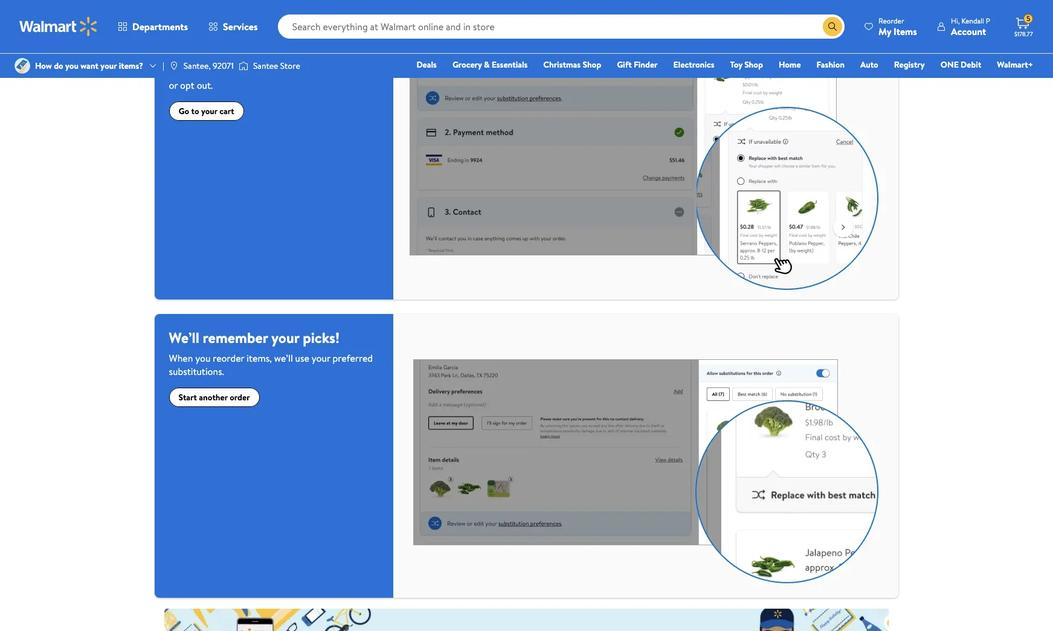 Task type: describe. For each thing, give the bounding box(es) containing it.
fashion
[[817, 59, 845, 71]]

we'll remember your picks! when you reorder items, we'll use your preferred substitutions.
[[169, 328, 373, 379]]

how
[[35, 60, 52, 72]]

 image for how do you want your items?
[[15, 58, 30, 74]]

christmas
[[544, 59, 581, 71]]

fashion link
[[812, 58, 851, 71]]

registry link
[[889, 58, 931, 71]]

auto
[[861, 59, 879, 71]]

preferred
[[333, 352, 373, 365]]

one debit link
[[936, 58, 988, 71]]

$178.77
[[1015, 30, 1034, 38]]

shop for toy shop
[[745, 59, 764, 71]]

your right use
[[312, 352, 331, 365]]

home
[[779, 59, 801, 71]]

deals link
[[411, 58, 442, 71]]

toy
[[731, 59, 743, 71]]

order
[[230, 392, 250, 404]]

toy shop link
[[725, 58, 769, 71]]

go to your cart link
[[169, 102, 244, 121]]

92071
[[213, 60, 234, 72]]

santee, 92071
[[184, 60, 234, 72]]

home link
[[774, 58, 807, 71]]

grocery & essentials link
[[447, 58, 533, 71]]

gift finder
[[617, 59, 658, 71]]

store
[[280, 60, 300, 72]]

one debit
[[941, 59, 982, 71]]

registry
[[895, 59, 925, 71]]

kendall
[[962, 15, 985, 26]]

reorder
[[879, 15, 905, 26]]

reorder
[[213, 352, 245, 365]]

you inside "we'll remember your picks! when you reorder items, we'll use your preferred substitutions."
[[195, 352, 211, 365]]

walmart+ link
[[992, 58, 1039, 71]]

one
[[941, 59, 959, 71]]

toy shop
[[731, 59, 764, 71]]

gift
[[617, 59, 632, 71]]

grocery & essentials
[[453, 59, 528, 71]]

items, inside "we'll remember your picks! when you reorder items, we'll use your preferred substitutions."
[[247, 352, 272, 365]]

Walmart Site-Wide search field
[[278, 15, 845, 39]]

3
[[190, 30, 196, 43]]

reorder my items
[[879, 15, 918, 38]]

electronics link
[[668, 58, 720, 71]]

go to your cart
[[179, 105, 234, 118]]

pick
[[169, 66, 186, 79]]

from
[[189, 66, 209, 79]]

use
[[295, 352, 309, 365]]

items
[[894, 24, 918, 38]]

my
[[879, 24, 892, 38]]

santee
[[253, 60, 278, 72]]

want
[[81, 60, 99, 72]]

your right want
[[101, 60, 117, 72]]

search
[[284, 66, 311, 79]]

walmart+
[[998, 59, 1034, 71]]

0 horizontal spatial you
[[65, 60, 79, 72]]

items, inside 'step 3 choose your substitutions pick from suggested items, search for alternatives or opt out.'
[[257, 66, 282, 79]]

electronics
[[674, 59, 715, 71]]

walmart image
[[19, 17, 98, 36]]

picks!
[[303, 328, 340, 348]]



Task type: vqa. For each thing, say whether or not it's contained in the screenshot.
the not installed: am returning merchandise to store.
no



Task type: locate. For each thing, give the bounding box(es) containing it.
shop
[[583, 59, 602, 71], [745, 59, 764, 71]]

your right to
[[201, 105, 218, 118]]

0 vertical spatial items,
[[257, 66, 282, 79]]

christmas shop link
[[538, 58, 607, 71]]

start
[[179, 392, 197, 404]]

items, left we'll
[[247, 352, 272, 365]]

do
[[54, 60, 63, 72]]

another
[[199, 392, 228, 404]]

debit
[[961, 59, 982, 71]]

opt
[[180, 79, 195, 92]]

substitutions.
[[169, 365, 224, 379]]

 image right 92071
[[239, 60, 248, 72]]

items, left search
[[257, 66, 282, 79]]

step 3 choose your substitutions pick from suggested items, search for alternatives or opt out.
[[169, 30, 377, 92]]

cart
[[220, 105, 234, 118]]

 image
[[15, 58, 30, 74], [239, 60, 248, 72]]

1 shop from the left
[[583, 59, 602, 71]]

your up we'll
[[272, 328, 300, 348]]

we'll
[[274, 352, 293, 365]]

1 horizontal spatial you
[[195, 352, 211, 365]]

santee,
[[184, 60, 211, 72]]

for
[[313, 66, 326, 79]]

shop right toy
[[745, 59, 764, 71]]

your inside 'step 3 choose your substitutions pick from suggested items, search for alternatives or opt out.'
[[220, 41, 248, 62]]

substitutions
[[251, 41, 333, 62]]

1 horizontal spatial shop
[[745, 59, 764, 71]]

shop right christmas
[[583, 59, 602, 71]]

start another order
[[179, 392, 250, 404]]

to
[[191, 105, 199, 118]]

you
[[65, 60, 79, 72], [195, 352, 211, 365]]

we'll
[[169, 328, 199, 348]]

go
[[179, 105, 189, 118]]

5
[[1027, 13, 1031, 24]]

0 horizontal spatial  image
[[15, 58, 30, 74]]

departments
[[132, 20, 188, 33]]

auto link
[[856, 58, 884, 71]]

5 $178.77
[[1015, 13, 1034, 38]]

how do you want your items?
[[35, 60, 143, 72]]

hi,
[[952, 15, 960, 26]]

grocery
[[453, 59, 482, 71]]

 image for santee store
[[239, 60, 248, 72]]

out.
[[197, 79, 213, 92]]

start another order link
[[169, 388, 260, 408]]

santee store
[[253, 60, 300, 72]]

hi, kendall p account
[[952, 15, 991, 38]]

2 shop from the left
[[745, 59, 764, 71]]

you right do
[[65, 60, 79, 72]]

choose
[[169, 41, 216, 62]]

Search search field
[[278, 15, 845, 39]]

search icon image
[[828, 22, 838, 31]]

remember
[[203, 328, 268, 348]]

you right the when
[[195, 352, 211, 365]]

0 horizontal spatial shop
[[583, 59, 602, 71]]

account
[[952, 24, 987, 38]]

1 vertical spatial you
[[195, 352, 211, 365]]

essentials
[[492, 59, 528, 71]]

suggested
[[212, 66, 254, 79]]

1 vertical spatial items,
[[247, 352, 272, 365]]

items,
[[257, 66, 282, 79], [247, 352, 272, 365]]

deals
[[417, 59, 437, 71]]

 image
[[169, 61, 179, 71]]

items?
[[119, 60, 143, 72]]

p
[[987, 15, 991, 26]]

finder
[[634, 59, 658, 71]]

shop for christmas shop
[[583, 59, 602, 71]]

1 horizontal spatial  image
[[239, 60, 248, 72]]

step
[[169, 30, 188, 43]]

services
[[223, 20, 258, 33]]

your
[[220, 41, 248, 62], [101, 60, 117, 72], [201, 105, 218, 118], [272, 328, 300, 348], [312, 352, 331, 365]]

christmas shop
[[544, 59, 602, 71]]

&
[[484, 59, 490, 71]]

your up suggested
[[220, 41, 248, 62]]

or
[[169, 79, 178, 92]]

 image left the how
[[15, 58, 30, 74]]

alternatives
[[328, 66, 377, 79]]

departments button
[[108, 12, 198, 41]]

0 vertical spatial you
[[65, 60, 79, 72]]

|
[[163, 60, 164, 72]]

when
[[169, 352, 193, 365]]

gift finder link
[[612, 58, 664, 71]]

services button
[[198, 12, 268, 41]]



